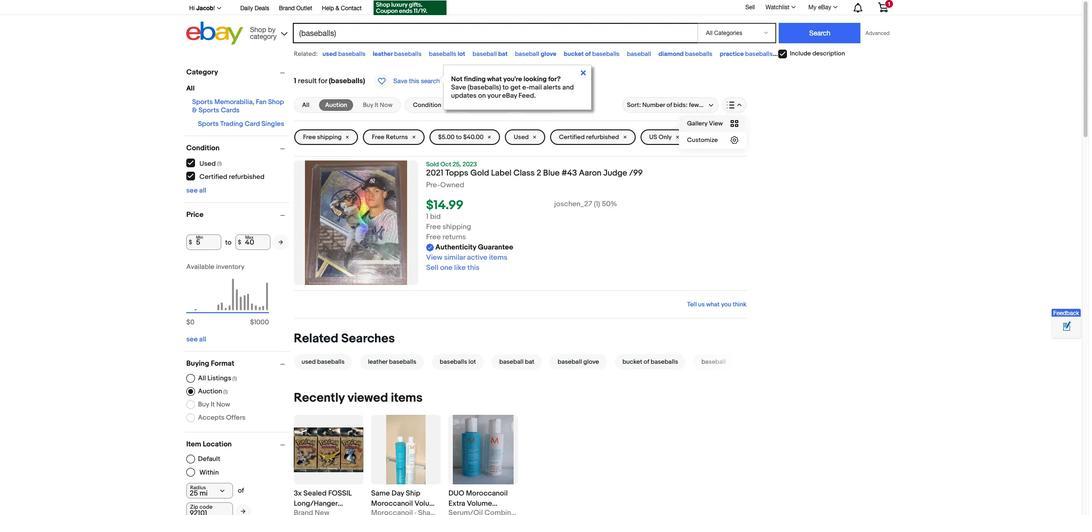 Task type: describe. For each thing, give the bounding box(es) containing it.
help & contact
[[322, 5, 362, 12]]

condition for top condition dropdown button
[[413, 101, 441, 109]]

help & contact link
[[322, 3, 362, 14]]

$ up available
[[189, 239, 192, 246]]

available inventory
[[186, 263, 245, 271]]

1 vertical spatial bucket of baseballs
[[623, 358, 678, 366]]

what for you're
[[487, 75, 502, 83]]

1 vertical spatial items
[[391, 391, 423, 406]]

1 vertical spatial it
[[211, 400, 215, 409]]

class
[[514, 168, 535, 178]]

hi jacob !
[[189, 4, 215, 12]]

judge
[[603, 168, 628, 178]]

sell link
[[741, 4, 759, 11]]

1 inside joschen_27 (1) 50% 1 bid free shipping free returns authenticity guarantee view similar active items sell one like this
[[426, 212, 429, 221]]

price button
[[186, 210, 289, 219]]

daily deals
[[240, 5, 269, 12]]

condition for left condition dropdown button
[[186, 144, 220, 153]]

sold  oct 25, 2023 2021 topps gold label class 2 blue #43 aaron judge /99 pre-owned
[[426, 161, 643, 190]]

see for price
[[186, 335, 198, 344]]

1 vertical spatial certified refurbished link
[[186, 172, 265, 181]]

finding
[[464, 75, 486, 83]]

certified inside main content
[[559, 133, 585, 141]]

shipping inside joschen_27 (1) 50% 1 bid free shipping free returns authenticity guarantee view similar active items sell one like this
[[443, 222, 471, 232]]

gold
[[470, 168, 489, 178]]

 (1) items text field for listings
[[231, 376, 237, 382]]

1 vertical spatial baseball bat
[[499, 358, 534, 366]]

accepts
[[198, 414, 225, 422]]

3x sealed fossil long/hanger booster packs (artset) wotc original pokemon cards image
[[294, 427, 363, 472]]

us only
[[649, 133, 672, 141]]

0 vertical spatial leather
[[373, 50, 393, 58]]

feedback
[[1054, 310, 1079, 317]]

not
[[451, 75, 463, 83]]

1 vertical spatial baseballs lot
[[440, 358, 476, 366]]

my ebay
[[809, 4, 832, 11]]

save inside button
[[393, 77, 407, 85]]

1 horizontal spatial now
[[380, 101, 393, 109]]

Search for anything text field
[[294, 24, 696, 42]]

fan
[[256, 98, 267, 106]]

include description
[[790, 50, 845, 58]]

Minimum value $5 text field
[[186, 235, 221, 250]]

deals
[[255, 5, 269, 12]]

bucket of baseballs link
[[611, 354, 690, 370]]

bid
[[430, 212, 441, 221]]

0 vertical spatial baseballs lot
[[429, 50, 465, 58]]

$ up buying format dropdown button
[[250, 318, 254, 326]]

duo
[[449, 489, 464, 498]]

like
[[454, 263, 466, 273]]

looking
[[524, 75, 547, 83]]

see for condition
[[186, 186, 198, 195]]

$14.99
[[426, 198, 464, 213]]

sort: number of bids: fewest first
[[627, 101, 721, 109]]

$ up inventory
[[238, 239, 241, 246]]

related searches
[[294, 331, 395, 347]]

!
[[213, 5, 215, 12]]

see all button for price
[[186, 335, 206, 344]]

0 horizontal spatial glove
[[541, 50, 557, 58]]

auction for auction
[[325, 101, 347, 109]]

feed.
[[519, 91, 536, 100]]

1 vertical spatial certified
[[199, 172, 227, 181]]

2
[[537, 168, 541, 178]]

listings
[[736, 133, 757, 141]]

0 vertical spatial baseball bat
[[473, 50, 508, 58]]

this inside button
[[409, 77, 419, 85]]

0 horizontal spatial condition button
[[186, 144, 289, 153]]

you
[[721, 301, 732, 309]]

offers
[[226, 414, 246, 422]]

bat inside main content
[[525, 358, 534, 366]]

1 horizontal spatial view
[[709, 120, 723, 127]]

buying format
[[186, 359, 234, 368]]

brand outlet
[[279, 5, 312, 12]]

shop by category
[[250, 26, 277, 40]]

0 vertical spatial refurbished
[[586, 133, 619, 141]]

3x sealed fossil long/hanger booster pac
[[294, 489, 353, 515]]

duo moroccanoil extra volume shampoo a link
[[449, 489, 518, 515]]

on
[[478, 91, 486, 100]]

accepts offers
[[198, 414, 246, 422]]

used inside "link"
[[302, 358, 316, 366]]

returns
[[443, 233, 466, 242]]

Auction selected text field
[[325, 101, 347, 109]]

main content containing $14.99
[[294, 63, 774, 515]]

used for used (1)
[[199, 159, 216, 168]]

bids:
[[674, 101, 688, 109]]

ebay inside not finding what you're looking for? save (baseballs) to get e-mail alerts and updates on your ebay feed.
[[502, 91, 517, 100]]

viewed
[[348, 391, 388, 406]]

1 horizontal spatial baseball glove
[[558, 358, 599, 366]]

0 horizontal spatial buy
[[198, 400, 209, 409]]

category
[[250, 32, 277, 40]]

moroccanoil inside duo moroccanoil extra volume shampoo a
[[466, 489, 508, 498]]

baseballs inside leather baseballs link
[[389, 358, 417, 366]]

1 horizontal spatial certified refurbished link
[[550, 129, 636, 145]]

daily deals link
[[240, 3, 269, 14]]

buy it now inside main content
[[363, 101, 393, 109]]

description
[[813, 50, 845, 58]]

free returns
[[372, 133, 408, 141]]

by
[[268, 26, 276, 33]]

1 horizontal spatial to
[[456, 133, 462, 141]]

1 vertical spatial certified refurbished
[[199, 172, 265, 181]]

sports memorabilia, fan shop & sports cards link
[[192, 98, 284, 114]]

0 vertical spatial bucket
[[564, 50, 584, 58]]

$ 0
[[186, 318, 195, 326]]

searches
[[341, 331, 395, 347]]

completed listings
[[702, 133, 757, 141]]

2021
[[426, 168, 443, 178]]

/99
[[629, 168, 643, 178]]

advanced link
[[861, 23, 895, 43]]

buy it now link
[[357, 99, 398, 111]]

related:
[[294, 50, 318, 58]]

duo moroccanoil extra volume shampoo a heading
[[449, 489, 515, 515]]

1 horizontal spatial glove
[[583, 358, 599, 366]]

oct
[[440, 161, 451, 168]]

first
[[710, 101, 721, 109]]

0 vertical spatial condition button
[[405, 97, 459, 113]]

0 vertical spatial used
[[323, 50, 337, 58]]

0 horizontal spatial baseball glove
[[515, 50, 557, 58]]

graph of available inventory between $5.0 and $40.0 image
[[186, 263, 269, 331]]

authenticity
[[435, 243, 476, 252]]

see all button for condition
[[186, 186, 206, 195]]

2021 topps gold label class 2 blue #43 aaron judge /99 heading
[[426, 168, 643, 178]]

extra
[[449, 499, 465, 509]]

my ebay link
[[803, 1, 842, 13]]

diamond baseballs
[[659, 50, 713, 58]]

trading
[[220, 120, 243, 128]]

0 vertical spatial certified refurbished
[[559, 133, 619, 141]]

not finding what you're looking for? save (baseballs) to get e-mail alerts and updates on your ebay feed.
[[451, 75, 574, 100]]

0 vertical spatial used baseballs
[[323, 50, 366, 58]]

booster
[[294, 510, 320, 515]]

free shipping link
[[294, 129, 358, 145]]

recently
[[294, 391, 345, 406]]

joschen_27
[[554, 200, 592, 209]]

gallery view link
[[679, 115, 746, 132]]

sell inside account navigation
[[746, 4, 755, 11]]

1 vertical spatial now
[[216, 400, 230, 409]]

 (1) items text field for (1)
[[222, 389, 228, 395]]

returns
[[386, 133, 408, 141]]

item location
[[186, 440, 232, 449]]

baseball link for related searches
[[690, 354, 738, 370]]

your
[[487, 91, 501, 100]]

blue
[[543, 168, 560, 178]]

practice
[[720, 50, 744, 58]]

see all for condition
[[186, 186, 206, 195]]

0 vertical spatial all
[[186, 84, 195, 92]]

baseballs inside used baseballs "link"
[[317, 358, 345, 366]]

leather baseballs link
[[356, 354, 428, 370]]

us
[[649, 133, 657, 141]]

& inside 'help & contact' link
[[336, 5, 339, 12]]

0 horizontal spatial (baseballs)
[[329, 76, 365, 86]]

default
[[198, 455, 220, 463]]

0 vertical spatial lot
[[458, 50, 465, 58]]

0 horizontal spatial buy it now
[[198, 400, 230, 409]]

and
[[563, 83, 574, 91]]

50%
[[602, 200, 617, 209]]

1 horizontal spatial all
[[198, 374, 206, 382]]

1 vertical spatial lot
[[469, 358, 476, 366]]

apply within filter image
[[241, 508, 246, 515]]

sort: number of bids: fewest first button
[[623, 97, 721, 113]]

mail
[[529, 83, 542, 91]]

baseball link for related:
[[627, 50, 651, 58]]

0 vertical spatial bat
[[498, 50, 508, 58]]

rawlings
[[780, 50, 804, 58]]

format
[[211, 359, 234, 368]]

items inside joschen_27 (1) 50% 1 bid free shipping free returns authenticity guarantee view similar active items sell one like this
[[489, 253, 508, 262]]

it inside main content
[[375, 101, 379, 109]]

see all for price
[[186, 335, 206, 344]]

Authenticity Guarantee text field
[[426, 242, 513, 253]]



Task type: locate. For each thing, give the bounding box(es) containing it.
1 see all button from the top
[[186, 186, 206, 195]]

$ up buying on the bottom left of the page
[[186, 318, 190, 326]]

listing options selector. list view selected. image
[[727, 101, 742, 109]]

1 horizontal spatial this
[[468, 263, 480, 273]]

for
[[318, 76, 327, 86]]

sell left watchlist
[[746, 4, 755, 11]]

$5.00
[[438, 133, 455, 141]]

0 horizontal spatial this
[[409, 77, 419, 85]]

baseballs lot link
[[428, 354, 488, 370]]

1 vertical spatial shop
[[268, 98, 284, 106]]

1 horizontal spatial what
[[706, 301, 720, 309]]

leather down the 'searches'
[[368, 358, 388, 366]]

to right minimum value $5 text box on the left top of the page
[[225, 238, 232, 246]]

1 vertical spatial sell
[[426, 263, 439, 273]]

sports trading card singles link
[[198, 120, 284, 128]]

what up your
[[487, 75, 502, 83]]

sell left one
[[426, 263, 439, 273]]

this left "search"
[[409, 77, 419, 85]]

1 vertical spatial used
[[199, 159, 216, 168]]

leather up save this search button
[[373, 50, 393, 58]]

lot left 'baseball bat' link
[[469, 358, 476, 366]]

bat
[[498, 50, 508, 58], [525, 358, 534, 366]]

used baseballs link
[[294, 354, 356, 370]]

memorabilia,
[[214, 98, 254, 106]]

think
[[733, 301, 747, 309]]

1 vertical spatial all
[[199, 335, 206, 344]]

see all up 'price' at top left
[[186, 186, 206, 195]]

2 see from the top
[[186, 335, 198, 344]]

1 horizontal spatial certified refurbished
[[559, 133, 619, 141]]

bucket inside bucket of baseballs link
[[623, 358, 642, 366]]

$5.00 to $40.00
[[438, 133, 484, 141]]

buying format button
[[186, 359, 289, 368]]

1 vertical spatial glove
[[583, 358, 599, 366]]

leather baseballs up save this search button
[[373, 50, 422, 58]]

none submit inside 'shop by category' banner
[[779, 23, 861, 43]]

0 vertical spatial moroccanoil
[[466, 489, 508, 498]]

singles
[[262, 120, 284, 128]]

0 horizontal spatial refurbished
[[229, 172, 265, 181]]

include
[[790, 50, 811, 58]]

None text field
[[186, 503, 233, 515]]

ebay right your
[[502, 91, 517, 100]]

all
[[199, 186, 206, 195], [199, 335, 206, 344]]

0 horizontal spatial what
[[487, 75, 502, 83]]

see all button down 0
[[186, 335, 206, 344]]

1 vertical spatial baseball glove
[[558, 358, 599, 366]]

0 vertical spatial 1
[[888, 1, 891, 7]]

shipping up the returns
[[443, 222, 471, 232]]

used right related:
[[323, 50, 337, 58]]

this down active
[[468, 263, 480, 273]]

all down buying on the bottom left of the page
[[198, 374, 206, 382]]

0 horizontal spatial certified refurbished link
[[186, 172, 265, 181]]

certified up #43
[[559, 133, 585, 141]]

1 vertical spatial to
[[456, 133, 462, 141]]

1 vertical spatial leather
[[368, 358, 388, 366]]

1 vertical spatial see
[[186, 335, 198, 344]]

0 vertical spatial condition
[[413, 101, 441, 109]]

0 vertical spatial view
[[709, 120, 723, 127]]

used baseballs inside "link"
[[302, 358, 345, 366]]

account navigation
[[184, 0, 896, 17]]

used link
[[505, 129, 545, 145]]

0 vertical spatial  (1) items text field
[[231, 376, 237, 382]]

view inside joschen_27 (1) 50% 1 bid free shipping free returns authenticity guarantee view similar active items sell one like this
[[426, 253, 442, 262]]

save left on
[[451, 83, 466, 91]]

used
[[323, 50, 337, 58], [302, 358, 316, 366]]

volume right "extra"
[[467, 499, 492, 509]]

what inside not finding what you're looking for? save (baseballs) to get e-mail alerts and updates on your ebay feed.
[[487, 75, 502, 83]]

free shipping
[[303, 133, 342, 141]]

sort:
[[627, 101, 641, 109]]

refurbished up price dropdown button
[[229, 172, 265, 181]]

1 vertical spatial moroccanoil
[[371, 499, 413, 509]]

view up one
[[426, 253, 442, 262]]

shop by category button
[[246, 22, 289, 43]]

certified refurbished link
[[550, 129, 636, 145], [186, 172, 265, 181]]

shop right fan
[[268, 98, 284, 106]]

shipping down auction link
[[317, 133, 342, 141]]

shampoo inside same day ship moroccanoil volume shampoo a
[[371, 510, 403, 515]]

items down guarantee
[[489, 253, 508, 262]]

1 see from the top
[[186, 186, 198, 195]]

1 volume from the left
[[415, 499, 440, 509]]

 (1) items text field down listings
[[222, 389, 228, 395]]

sports for sports memorabilia, fan shop & sports cards
[[192, 98, 213, 106]]

leather baseballs
[[373, 50, 422, 58], [368, 358, 417, 366]]

sold
[[426, 161, 439, 168]]

get
[[510, 83, 521, 91]]

Maximum value $40 text field
[[235, 235, 270, 250]]

auction down all listings (1)
[[198, 387, 222, 396]]

$40.00
[[463, 133, 484, 141]]

2023
[[463, 161, 477, 168]]

0 horizontal spatial view
[[426, 253, 442, 262]]

0 horizontal spatial ebay
[[502, 91, 517, 100]]

0 horizontal spatial baseball link
[[627, 50, 651, 58]]

location
[[203, 440, 232, 449]]

sports memorabilia, fan shop & sports cards
[[192, 98, 284, 114]]

1 for 1
[[888, 1, 891, 7]]

0 vertical spatial shipping
[[317, 133, 342, 141]]

(1) down trading
[[217, 160, 222, 167]]

to left get
[[503, 83, 509, 91]]

related
[[294, 331, 338, 347]]

similar
[[444, 253, 466, 262]]

0 horizontal spatial shipping
[[317, 133, 342, 141]]

volume inside same day ship moroccanoil volume shampoo a
[[415, 499, 440, 509]]

buy up the accepts
[[198, 400, 209, 409]]

certified refurbished up aaron at the top
[[559, 133, 619, 141]]

result
[[298, 76, 317, 86]]

0 vertical spatial what
[[487, 75, 502, 83]]

moroccanoil inside same day ship moroccanoil volume shampoo a
[[371, 499, 413, 509]]

certified down used (1) at the left top of the page
[[199, 172, 227, 181]]

2 all from the top
[[199, 335, 206, 344]]

same day ship moroccanoil volume shampoo a link
[[371, 489, 441, 515]]

baseballs inside baseballs lot link
[[440, 358, 467, 366]]

certified refurbished link up aaron at the top
[[550, 129, 636, 145]]

0 horizontal spatial to
[[225, 238, 232, 246]]

0 vertical spatial sell
[[746, 4, 755, 11]]

0 vertical spatial baseball link
[[627, 50, 651, 58]]

0 vertical spatial glove
[[541, 50, 557, 58]]

see all down 0
[[186, 335, 206, 344]]

(1) for used
[[217, 160, 222, 167]]

now
[[380, 101, 393, 109], [216, 400, 230, 409]]

updates
[[451, 91, 477, 100]]

it up free returns
[[375, 101, 379, 109]]

refurbished up aaron at the top
[[586, 133, 619, 141]]

condition up used (1) at the left top of the page
[[186, 144, 220, 153]]

save
[[393, 77, 407, 85], [451, 83, 466, 91]]

0 horizontal spatial items
[[391, 391, 423, 406]]

(1) right listings
[[232, 376, 237, 382]]

& right help
[[336, 5, 339, 12]]

condition inside dropdown button
[[413, 101, 441, 109]]

shampoo inside duo moroccanoil extra volume shampoo a
[[449, 510, 480, 515]]

2 shampoo from the left
[[449, 510, 480, 515]]

1 horizontal spatial auction
[[325, 101, 347, 109]]

1 see all from the top
[[186, 186, 206, 195]]

& inside the sports memorabilia, fan shop & sports cards
[[192, 106, 197, 114]]

2 vertical spatial 1
[[426, 212, 429, 221]]

volume inside duo moroccanoil extra volume shampoo a
[[467, 499, 492, 509]]

1 up 'advanced'
[[888, 1, 891, 7]]

this inside joschen_27 (1) 50% 1 bid free shipping free returns authenticity guarantee view similar active items sell one like this
[[468, 263, 480, 273]]

0 horizontal spatial certified refurbished
[[199, 172, 265, 181]]

customize button
[[679, 132, 746, 148]]

(baseballs)
[[329, 76, 365, 86], [468, 83, 501, 91]]

1 vertical spatial ebay
[[502, 91, 517, 100]]

2 vertical spatial to
[[225, 238, 232, 246]]

0 vertical spatial shop
[[250, 26, 266, 33]]

2 horizontal spatial all
[[302, 101, 310, 109]]

auction for auction (1)
[[198, 387, 222, 396]]

(1) inside 'auction (1)'
[[223, 389, 228, 395]]

1 horizontal spatial lot
[[469, 358, 476, 366]]

moroccanoil down day
[[371, 499, 413, 509]]

glove
[[541, 50, 557, 58], [583, 358, 599, 366]]

(1) inside used (1)
[[217, 160, 222, 167]]

 (1) items text field down buying format dropdown button
[[231, 376, 237, 382]]

sell one like this link
[[426, 263, 480, 273]]

1 vertical spatial buy it now
[[198, 400, 230, 409]]

sports trading card singles
[[198, 120, 284, 128]]

1 horizontal spatial condition
[[413, 101, 441, 109]]

1 left result
[[294, 76, 296, 86]]

diamond
[[659, 50, 684, 58]]

auction down 1 result for (baseballs)
[[325, 101, 347, 109]]

what for you
[[706, 301, 720, 309]]

1 horizontal spatial  (1) items text field
[[231, 376, 237, 382]]

all down result
[[302, 101, 310, 109]]

(baseballs) inside not finding what you're looking for? save (baseballs) to get e-mail alerts and updates on your ebay feed.
[[468, 83, 501, 91]]

(1) for joschen_27
[[594, 200, 600, 209]]

see down 0
[[186, 335, 198, 344]]

0 vertical spatial see all button
[[186, 186, 206, 195]]

joschen_27 (1) 50% 1 bid free shipping free returns authenticity guarantee view similar active items sell one like this
[[426, 200, 617, 273]]

1 horizontal spatial used
[[514, 133, 529, 141]]

of inside dropdown button
[[667, 101, 672, 109]]

 (1) Items text field
[[231, 376, 237, 382], [222, 389, 228, 395]]

free returns link
[[363, 129, 425, 145]]

to inside not finding what you're looking for? save (baseballs) to get e-mail alerts and updates on your ebay feed.
[[503, 83, 509, 91]]

2 volume from the left
[[467, 499, 492, 509]]

leather
[[373, 50, 393, 58], [368, 358, 388, 366]]

to right $5.00
[[456, 133, 462, 141]]

lot up not
[[458, 50, 465, 58]]

1 vertical spatial buy
[[198, 400, 209, 409]]

1 shampoo from the left
[[371, 510, 403, 515]]

1 horizontal spatial &
[[336, 5, 339, 12]]

1 horizontal spatial shampoo
[[449, 510, 480, 515]]

ebay inside account navigation
[[818, 4, 832, 11]]

None submit
[[779, 23, 861, 43]]

certified refurbished
[[559, 133, 619, 141], [199, 172, 265, 181]]

condition button down sports trading card singles
[[186, 144, 289, 153]]

sell inside joschen_27 (1) 50% 1 bid free shipping free returns authenticity guarantee view similar active items sell one like this
[[426, 263, 439, 273]]

main content
[[294, 63, 774, 515]]

1 horizontal spatial items
[[489, 253, 508, 262]]

0 horizontal spatial volume
[[415, 499, 440, 509]]

volume
[[415, 499, 440, 509], [467, 499, 492, 509]]

sports
[[192, 98, 213, 106], [199, 106, 219, 114], [198, 120, 219, 128]]

to
[[503, 83, 509, 91], [456, 133, 462, 141], [225, 238, 232, 246]]

items right viewed
[[391, 391, 423, 406]]

buy right auction link
[[363, 101, 373, 109]]

tell us what you think link
[[687, 301, 747, 309]]

1 vertical spatial used
[[302, 358, 316, 366]]

0 horizontal spatial bat
[[498, 50, 508, 58]]

tooltip containing not finding what you're looking for?
[[440, 65, 591, 110]]

(1)
[[217, 160, 222, 167], [594, 200, 600, 209], [232, 376, 237, 382], [223, 389, 228, 395]]

1 horizontal spatial buy
[[363, 101, 373, 109]]

shop inside the sports memorabilia, fan shop & sports cards
[[268, 98, 284, 106]]

certified refurbished down used (1) at the left top of the page
[[199, 172, 265, 181]]

save left "search"
[[393, 77, 407, 85]]

what right us in the right of the page
[[706, 301, 720, 309]]

0 horizontal spatial sell
[[426, 263, 439, 273]]

3x sealed fossil long/hanger booster pac heading
[[294, 489, 353, 515]]

baseballs
[[338, 50, 366, 58], [394, 50, 422, 58], [429, 50, 456, 58], [592, 50, 620, 58], [685, 50, 713, 58], [745, 50, 773, 58], [805, 50, 833, 58], [317, 358, 345, 366], [389, 358, 417, 366], [440, 358, 467, 366], [651, 358, 678, 366]]

(1) left 50% at top
[[594, 200, 600, 209]]

1 vertical spatial view
[[426, 253, 442, 262]]

baseballs inside bucket of baseballs link
[[651, 358, 678, 366]]

1 vertical spatial baseball link
[[690, 354, 738, 370]]

& left the cards
[[192, 106, 197, 114]]

see up 'price' at top left
[[186, 186, 198, 195]]

1 horizontal spatial volume
[[467, 499, 492, 509]]

1 all from the top
[[199, 186, 206, 195]]

condition
[[413, 101, 441, 109], [186, 144, 220, 153]]

tooltip
[[440, 65, 591, 110]]

all for price
[[199, 335, 206, 344]]

refurbished
[[586, 133, 619, 141], [229, 172, 265, 181]]

0 vertical spatial certified refurbished link
[[550, 129, 636, 145]]

day
[[392, 489, 404, 498]]

condition down "search"
[[413, 101, 441, 109]]

used for used
[[514, 133, 529, 141]]

(1) inside joschen_27 (1) 50% 1 bid free shipping free returns authenticity guarantee view similar active items sell one like this
[[594, 200, 600, 209]]

alerts
[[544, 83, 561, 91]]

0 horizontal spatial it
[[211, 400, 215, 409]]

used down related
[[302, 358, 316, 366]]

it down 'auction (1)'
[[211, 400, 215, 409]]

shampoo down same
[[371, 510, 403, 515]]

1 vertical spatial bucket
[[623, 358, 642, 366]]

0 horizontal spatial bucket of baseballs
[[564, 50, 620, 58]]

2 see all from the top
[[186, 335, 206, 344]]

see all button up 'price' at top left
[[186, 186, 206, 195]]

25,
[[453, 161, 461, 168]]

only
[[659, 133, 672, 141]]

certified refurbished link down used (1) at the left top of the page
[[186, 172, 265, 181]]

all listings (1)
[[198, 374, 237, 382]]

duo moroccanoil extra volume shampoo and conditioner 2.4 oz fine to medium hair image
[[453, 415, 514, 485]]

same day ship moroccanoil volume shampoo a heading
[[371, 489, 440, 515]]

ebay right my
[[818, 4, 832, 11]]

sell
[[746, 4, 755, 11], [426, 263, 439, 273]]

2 horizontal spatial 1
[[888, 1, 891, 7]]

0 vertical spatial leather baseballs
[[373, 50, 422, 58]]

watchlist
[[766, 4, 790, 11]]

0 horizontal spatial now
[[216, 400, 230, 409]]

shop inside shop by category
[[250, 26, 266, 33]]

1 vertical spatial condition button
[[186, 144, 289, 153]]

0 vertical spatial used
[[514, 133, 529, 141]]

for?
[[548, 75, 561, 83]]

2021 topps gold label class 2 blue #43 aaron judge /99 image
[[305, 161, 407, 285]]

view up completed
[[709, 120, 723, 127]]

1 horizontal spatial bat
[[525, 358, 534, 366]]

1 vertical spatial bat
[[525, 358, 534, 366]]

1 horizontal spatial used
[[323, 50, 337, 58]]

1 vertical spatial see all button
[[186, 335, 206, 344]]

2 horizontal spatial to
[[503, 83, 509, 91]]

used baseballs up 1 result for (baseballs)
[[323, 50, 366, 58]]

1 horizontal spatial certified
[[559, 133, 585, 141]]

1 vertical spatial refurbished
[[229, 172, 265, 181]]

0 vertical spatial bucket of baseballs
[[564, 50, 620, 58]]

baseball bat link
[[488, 354, 546, 370]]

same day ship moroccanoil volume shampoo and conditioner 8.5 fl oz duo image
[[386, 415, 426, 485]]

bucket
[[564, 50, 584, 58], [623, 358, 642, 366]]

baseball glove link
[[546, 354, 611, 370]]

shop left by
[[250, 26, 266, 33]]

(1) down listings
[[223, 389, 228, 395]]

1 vertical spatial leather baseballs
[[368, 358, 417, 366]]

tell us what you think
[[687, 301, 747, 309]]

1 inside 1 link
[[888, 1, 891, 7]]

practice baseballs
[[720, 50, 773, 58]]

buy it now up free returns
[[363, 101, 393, 109]]

all up buying on the bottom left of the page
[[199, 335, 206, 344]]

condition button down "search"
[[405, 97, 459, 113]]

used baseballs down related
[[302, 358, 345, 366]]

long/hanger
[[294, 499, 338, 509]]

1 vertical spatial see all
[[186, 335, 206, 344]]

get the coupon image
[[373, 0, 446, 15]]

1 vertical spatial all
[[302, 101, 310, 109]]

(1) inside all listings (1)
[[232, 376, 237, 382]]

1 for 1 result for (baseballs)
[[294, 76, 296, 86]]

buy inside buy it now link
[[363, 101, 373, 109]]

shop by category banner
[[184, 0, 896, 47]]

(1) for auction
[[223, 389, 228, 395]]

shampoo
[[371, 510, 403, 515], [449, 510, 480, 515]]

2 see all button from the top
[[186, 335, 206, 344]]

1 horizontal spatial moroccanoil
[[466, 489, 508, 498]]

you're
[[503, 75, 522, 83]]

1 vertical spatial this
[[468, 263, 480, 273]]

buy it now down 'auction (1)'
[[198, 400, 230, 409]]

1 left bid
[[426, 212, 429, 221]]

item
[[186, 440, 201, 449]]

moroccanoil right duo
[[466, 489, 508, 498]]

brand outlet link
[[279, 3, 312, 14]]

$ 1000
[[250, 318, 269, 326]]

all for condition
[[199, 186, 206, 195]]

now up accepts offers
[[216, 400, 230, 409]]

shampoo down "extra"
[[449, 510, 480, 515]]

0 horizontal spatial auction
[[198, 387, 222, 396]]

save inside not finding what you're looking for? save (baseballs) to get e-mail alerts and updates on your ebay feed.
[[451, 83, 466, 91]]

same day ship moroccanoil volume shampoo a
[[371, 489, 440, 515]]

volume down "ship"
[[415, 499, 440, 509]]

sports for sports trading card singles
[[198, 120, 219, 128]]

leather baseballs down the 'searches'
[[368, 358, 417, 366]]

0 horizontal spatial condition
[[186, 144, 220, 153]]

0 horizontal spatial save
[[393, 77, 407, 85]]

all down the category
[[186, 84, 195, 92]]

0 horizontal spatial all
[[186, 84, 195, 92]]

leather baseballs inside leather baseballs link
[[368, 358, 417, 366]]

all up 'price' at top left
[[199, 186, 206, 195]]

now down save this search button
[[380, 101, 393, 109]]

this
[[409, 77, 419, 85], [468, 263, 480, 273]]



Task type: vqa. For each thing, say whether or not it's contained in the screenshot.
Buy It Now Link
yes



